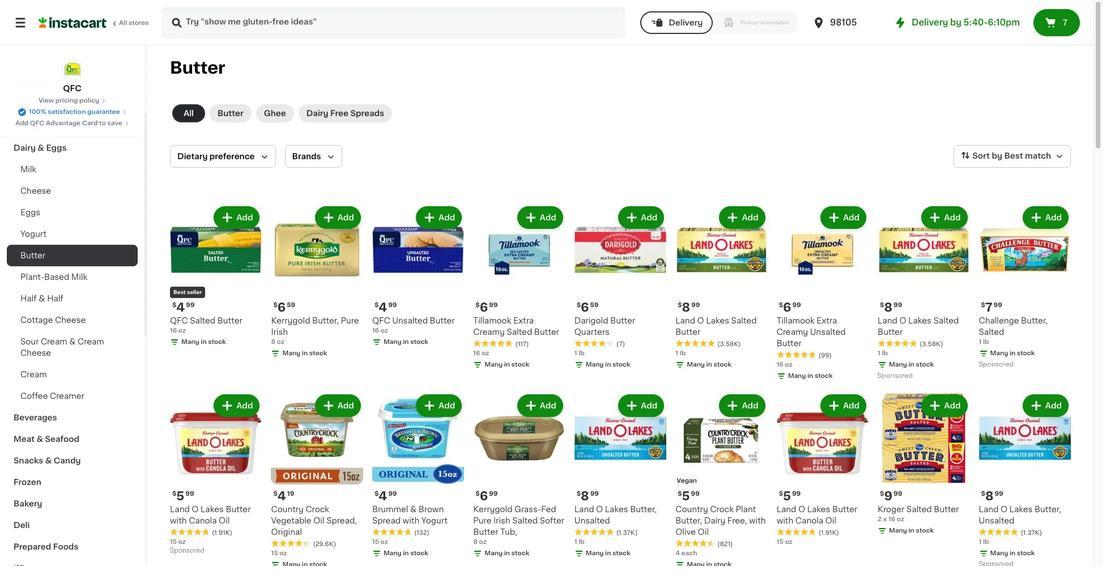 Task type: locate. For each thing, give the bounding box(es) containing it.
1 horizontal spatial (3.58k)
[[920, 341, 943, 348]]

0 horizontal spatial 5
[[176, 490, 184, 502]]

butter link up based
[[7, 245, 138, 266]]

1 (1.37k) from the left
[[616, 530, 638, 536]]

sponsored badge image inside product group
[[979, 362, 1013, 368]]

1 $ 5 99 from the left
[[172, 490, 194, 502]]

16 oz
[[473, 350, 489, 357], [777, 362, 793, 368]]

6 up darigold
[[581, 302, 589, 314]]

2 vertical spatial dairy
[[704, 517, 726, 525]]

1 horizontal spatial by
[[992, 152, 1003, 160]]

0 horizontal spatial dairy
[[14, 144, 36, 152]]

country inside country crock vegetable oil spread, original
[[271, 505, 304, 513]]

0 horizontal spatial 16 oz
[[473, 350, 489, 357]]

100% satisfaction guarantee button
[[18, 105, 127, 117]]

add for land o lakes salted butter
[[742, 214, 759, 222]]

add button for brummel & brown spread with yogurt
[[417, 396, 461, 416]]

add for country crock vegetable oil spread, original
[[338, 402, 354, 410]]

creamy inside the tillamook extra creamy unsalted butter
[[777, 328, 808, 336]]

qfc link
[[61, 59, 83, 94]]

add button for country crock plant butter, dairy free, with olive oil
[[721, 396, 764, 416]]

1 horizontal spatial land o lakes salted butter
[[878, 317, 959, 336]]

(1.37k)
[[616, 530, 638, 536], [1021, 530, 1042, 536]]

59 up kerrygold butter, pure irish 8 oz
[[287, 302, 295, 309]]

0 vertical spatial dairy
[[306, 109, 328, 117]]

creamy inside "tillamook extra creamy salted butter"
[[473, 328, 505, 336]]

cheese up eggs link on the left top of the page
[[20, 187, 51, 195]]

$ 6 59
[[273, 302, 295, 314], [577, 302, 599, 314]]

2 land o lakes butter, unsalted from the left
[[979, 505, 1061, 525]]

$ for add button for darigold butter quarters
[[577, 302, 581, 309]]

1 horizontal spatial $ 6 59
[[577, 302, 599, 314]]

& left brown
[[410, 505, 417, 513]]

& for brummel
[[410, 505, 417, 513]]

lakes
[[706, 317, 729, 325], [909, 317, 932, 325], [201, 505, 224, 513], [605, 505, 628, 513], [807, 505, 831, 513], [1010, 505, 1033, 513]]

$ 5 99 for land o lakes butter with canola oil add button
[[779, 490, 801, 502]]

0 horizontal spatial (1.91k)
[[212, 530, 233, 536]]

pure inside kerrygold butter, pure irish 8 oz
[[341, 317, 359, 325]]

oz inside kerrygold grass-fed pure irish salted softer butter tub, 8 oz
[[479, 539, 487, 545]]

2 $ 5 99 from the left
[[678, 490, 700, 502]]

1 land o lakes salted butter from the left
[[676, 317, 757, 336]]

2 creamy from the left
[[777, 328, 808, 336]]

1 horizontal spatial extra
[[817, 317, 837, 325]]

1 vertical spatial by
[[992, 152, 1003, 160]]

$ 6 59 up kerrygold butter, pure irish 8 oz
[[273, 302, 295, 314]]

0 vertical spatial irish
[[271, 328, 288, 336]]

1 horizontal spatial best
[[1004, 152, 1023, 160]]

$ 6 99 up the tillamook extra creamy unsalted butter
[[779, 302, 801, 314]]

1 5 from the left
[[176, 490, 184, 502]]

$ for land o lakes butter with canola oil add button
[[779, 491, 783, 497]]

& inside 'link'
[[37, 435, 43, 443]]

1 vertical spatial milk
[[71, 273, 87, 281]]

6 up the tillamook extra creamy unsalted butter
[[783, 302, 791, 314]]

delivery by 5:40-6:10pm
[[912, 18, 1020, 27]]

kroger
[[878, 505, 905, 513]]

cheese down half & half link
[[55, 316, 86, 324]]

3 5 from the left
[[783, 490, 791, 502]]

oil inside country crock vegetable oil spread, original
[[314, 517, 325, 525]]

country for 5
[[676, 505, 708, 513]]

8 inside kerrygold butter, pure irish 8 oz
[[271, 339, 275, 345]]

beverages link
[[7, 407, 138, 428]]

6 for kerrygold grass-fed pure irish salted softer butter tub,
[[480, 490, 488, 502]]

all stores
[[119, 20, 149, 26]]

sponsored badge image for land o lakes salted butter
[[878, 373, 912, 379]]

1 horizontal spatial land o lakes butter, unsalted
[[979, 505, 1061, 525]]

0 horizontal spatial $ 5 99
[[172, 490, 194, 502]]

add for brummel & brown spread with yogurt
[[439, 402, 455, 410]]

$ 4 99 for salted
[[172, 302, 195, 314]]

delivery inside button
[[669, 19, 703, 27]]

1 country from the left
[[271, 505, 304, 513]]

1 horizontal spatial milk
[[71, 273, 87, 281]]

0 horizontal spatial canola
[[189, 517, 217, 525]]

16 oz for tillamook extra creamy salted butter
[[473, 350, 489, 357]]

best left 'seller'
[[173, 290, 186, 295]]

0 horizontal spatial kerrygold
[[271, 317, 310, 325]]

dairy left free,
[[704, 517, 726, 525]]

meat & seafood
[[14, 435, 79, 443]]

qfc logo image
[[61, 59, 83, 80]]

all left the stores
[[119, 20, 127, 26]]

8
[[682, 302, 690, 314], [884, 302, 893, 314], [271, 339, 275, 345], [581, 490, 589, 502], [985, 490, 994, 502], [473, 539, 478, 545]]

add button for qfc unsalted butter
[[417, 207, 461, 228]]

0 vertical spatial all
[[119, 20, 127, 26]]

produce link
[[7, 116, 138, 137]]

creamy for unsalted
[[777, 328, 808, 336]]

recipes link
[[7, 73, 138, 94]]

& inside brummel & brown spread with yogurt
[[410, 505, 417, 513]]

delivery for delivery by 5:40-6:10pm
[[912, 18, 948, 27]]

cheese link
[[7, 180, 138, 202]]

crock up free,
[[710, 505, 734, 513]]

0 horizontal spatial (1.37k)
[[616, 530, 638, 536]]

1 $ 6 59 from the left
[[273, 302, 295, 314]]

add button
[[215, 207, 259, 228], [316, 207, 360, 228], [417, 207, 461, 228], [518, 207, 562, 228], [619, 207, 663, 228], [721, 207, 764, 228], [822, 207, 865, 228], [923, 207, 967, 228], [1024, 207, 1068, 228], [215, 396, 259, 416], [316, 396, 360, 416], [417, 396, 461, 416], [518, 396, 562, 416], [619, 396, 663, 416], [721, 396, 764, 416], [822, 396, 865, 416], [923, 396, 967, 416], [1024, 396, 1068, 416]]

1 vertical spatial 16 oz
[[777, 362, 793, 368]]

1 vertical spatial best
[[173, 290, 186, 295]]

1 horizontal spatial canola
[[796, 517, 824, 525]]

99 inside $ 9 99
[[894, 491, 902, 497]]

all up dietary
[[184, 109, 194, 117]]

1 vertical spatial all
[[184, 109, 194, 117]]

0 vertical spatial kerrygold
[[271, 317, 310, 325]]

0 horizontal spatial all
[[119, 20, 127, 26]]

country up vegetable
[[271, 505, 304, 513]]

$ 4 99 up qfc unsalted butter 16 oz
[[375, 302, 397, 314]]

2 $ 6 59 from the left
[[577, 302, 599, 314]]

vegetable
[[271, 517, 312, 525]]

add button for tillamook extra creamy unsalted butter
[[822, 207, 865, 228]]

original
[[271, 528, 302, 536]]

best left match
[[1004, 152, 1023, 160]]

2 horizontal spatial 5
[[783, 490, 791, 502]]

butter link right all link
[[210, 104, 251, 122]]

6 for tillamook extra creamy unsalted butter
[[783, 302, 791, 314]]

oz
[[178, 328, 186, 334], [381, 328, 388, 334], [277, 339, 284, 345], [482, 350, 489, 357], [785, 362, 793, 368], [897, 516, 904, 522], [178, 539, 186, 545], [479, 539, 487, 545], [381, 539, 388, 545], [785, 539, 793, 545], [279, 550, 287, 556]]

& down cottage cheese link
[[69, 338, 76, 346]]

butter, inside challenge butter, salted 1 lb
[[1021, 317, 1048, 325]]

0 horizontal spatial land o lakes salted butter
[[676, 317, 757, 336]]

crock inside 'country crock plant butter, dairy free, with olive oil'
[[710, 505, 734, 513]]

$ for qfc unsalted butter's add button
[[375, 302, 379, 309]]

tillamook for salted
[[473, 317, 511, 325]]

add button for darigold butter quarters
[[619, 207, 663, 228]]

1 vertical spatial 7
[[985, 302, 993, 314]]

4 up qfc unsalted butter 16 oz
[[379, 302, 387, 314]]

1 horizontal spatial eggs
[[46, 144, 67, 152]]

2 country from the left
[[676, 505, 708, 513]]

country up the olive
[[676, 505, 708, 513]]

extra
[[513, 317, 534, 325], [817, 317, 837, 325]]

service type group
[[640, 11, 799, 34]]

1 horizontal spatial $ 5 99
[[678, 490, 700, 502]]

1 horizontal spatial 7
[[1063, 19, 1068, 27]]

2 land o lakes butter with canola oil from the left
[[777, 505, 858, 525]]

16 oz down the tillamook extra creamy unsalted butter
[[777, 362, 793, 368]]

qfc unsalted butter 16 oz
[[372, 317, 455, 334]]

3 $ 5 99 from the left
[[779, 490, 801, 502]]

1 tillamook from the left
[[473, 317, 511, 325]]

2 vertical spatial cheese
[[20, 349, 51, 357]]

$ 9 99
[[880, 490, 902, 502]]

$ 6 59 up darigold
[[577, 302, 599, 314]]

$ for kerrygold butter, pure irish's add button
[[273, 302, 278, 309]]

milk right based
[[71, 273, 87, 281]]

1 horizontal spatial (1.91k)
[[819, 530, 839, 536]]

0 horizontal spatial $ 6 59
[[273, 302, 295, 314]]

brummel & brown spread with yogurt
[[372, 505, 448, 525]]

4 down best seller
[[176, 302, 185, 314]]

6 up "tillamook extra creamy salted butter"
[[480, 302, 488, 314]]

$ 6 99 up kerrygold grass-fed pure irish salted softer butter tub, 8 oz
[[476, 490, 498, 502]]

6 up kerrygold grass-fed pure irish salted softer butter tub, 8 oz
[[480, 490, 488, 502]]

delivery for delivery
[[669, 19, 703, 27]]

4 left 19 at bottom
[[278, 490, 286, 502]]

& for snacks
[[45, 457, 52, 465]]

0 vertical spatial pure
[[341, 317, 359, 325]]

cream down cottage cheese link
[[78, 338, 104, 346]]

all for all stores
[[119, 20, 127, 26]]

15
[[170, 539, 177, 545], [372, 539, 379, 545], [777, 539, 784, 545], [271, 550, 278, 556]]

dairy inside 'country crock plant butter, dairy free, with olive oil'
[[704, 517, 726, 525]]

0 horizontal spatial pure
[[341, 317, 359, 325]]

1 crock from the left
[[306, 505, 329, 513]]

$ for add button associated with brummel & brown spread with yogurt
[[375, 491, 379, 497]]

2 5 from the left
[[682, 490, 690, 502]]

add qfc advantage card to save link
[[15, 119, 129, 128]]

snacks & candy link
[[7, 450, 138, 472]]

1 canola from the left
[[189, 517, 217, 525]]

15 oz
[[170, 539, 186, 545], [372, 539, 388, 545], [777, 539, 793, 545], [271, 550, 287, 556]]

2 half from the left
[[47, 295, 63, 303]]

2 tillamook from the left
[[777, 317, 815, 325]]

1 horizontal spatial irish
[[494, 517, 510, 525]]

2 with from the left
[[749, 517, 766, 525]]

qfc
[[63, 84, 81, 92], [30, 120, 44, 126], [170, 317, 188, 325], [372, 317, 390, 325]]

0 horizontal spatial delivery
[[669, 19, 703, 27]]

98105 button
[[812, 7, 880, 39]]

1 horizontal spatial kerrygold
[[473, 505, 513, 513]]

& up cottage
[[39, 295, 45, 303]]

0 horizontal spatial (3.58k)
[[718, 341, 741, 348]]

6 up kerrygold butter, pure irish 8 oz
[[278, 302, 286, 314]]

4 each
[[676, 550, 697, 556]]

extra up (99)
[[817, 317, 837, 325]]

1 horizontal spatial crock
[[710, 505, 734, 513]]

o
[[697, 317, 704, 325], [900, 317, 907, 325], [192, 505, 199, 513], [596, 505, 603, 513], [799, 505, 805, 513], [1001, 505, 1008, 513]]

crock up "spread,"
[[306, 505, 329, 513]]

kerrygold for pure
[[473, 505, 513, 513]]

qfc salted butter 16 oz
[[170, 317, 242, 334]]

best inside field
[[1004, 152, 1023, 160]]

add for land o lakes butter, unsalted
[[641, 402, 658, 410]]

$ inside '$ 4 19'
[[273, 491, 278, 497]]

yogurt up plant-
[[20, 230, 47, 238]]

4 left each
[[676, 550, 680, 556]]

0 horizontal spatial eggs
[[20, 209, 40, 216]]

add button for land o lakes salted butter
[[721, 207, 764, 228]]

kerrygold inside kerrygold butter, pure irish 8 oz
[[271, 317, 310, 325]]

0 vertical spatial milk
[[20, 165, 36, 173]]

2 59 from the left
[[590, 302, 599, 309]]

preference
[[210, 152, 255, 160]]

0 horizontal spatial creamy
[[473, 328, 505, 336]]

0 vertical spatial best
[[1004, 152, 1023, 160]]

0 horizontal spatial land o lakes butter with canola oil
[[170, 505, 251, 525]]

by right "sort"
[[992, 152, 1003, 160]]

1 vertical spatial kerrygold
[[473, 505, 513, 513]]

0 vertical spatial by
[[950, 18, 962, 27]]

butter inside kroger salted butter 2 x 16 oz
[[934, 505, 959, 513]]

$ inside $ 9 99
[[880, 491, 884, 497]]

kerrygold
[[271, 317, 310, 325], [473, 505, 513, 513]]

&
[[38, 144, 44, 152], [39, 295, 45, 303], [69, 338, 76, 346], [37, 435, 43, 443], [45, 457, 52, 465], [410, 505, 417, 513]]

2 extra from the left
[[817, 317, 837, 325]]

1 vertical spatial butter link
[[7, 245, 138, 266]]

$ for add button corresponding to tillamook extra creamy unsalted butter
[[779, 302, 783, 309]]

1 extra from the left
[[513, 317, 534, 325]]

produce
[[14, 122, 48, 130]]

cream
[[41, 338, 67, 346], [78, 338, 104, 346], [20, 371, 47, 379]]

16 oz down "tillamook extra creamy salted butter"
[[473, 350, 489, 357]]

0 horizontal spatial extra
[[513, 317, 534, 325]]

1 horizontal spatial land o lakes butter with canola oil
[[777, 505, 858, 525]]

1 vertical spatial cheese
[[55, 316, 86, 324]]

2 horizontal spatial $ 5 99
[[779, 490, 801, 502]]

0 vertical spatial 16 oz
[[473, 350, 489, 357]]

add for qfc salted butter
[[236, 214, 253, 222]]

all link
[[172, 104, 205, 122]]

seller
[[187, 290, 202, 295]]

$ 6 99
[[476, 302, 498, 314], [779, 302, 801, 314], [476, 490, 498, 502]]

1 half from the left
[[20, 295, 37, 303]]

1 vertical spatial dairy
[[14, 144, 36, 152]]

by inside best match sort by field
[[992, 152, 1003, 160]]

irish
[[271, 328, 288, 336], [494, 517, 510, 525]]

add for country crock plant butter, dairy free, with olive oil
[[742, 402, 759, 410]]

eggs down cheese link
[[20, 209, 40, 216]]

0 horizontal spatial crock
[[306, 505, 329, 513]]

crock
[[306, 505, 329, 513], [710, 505, 734, 513]]

0 horizontal spatial land o lakes butter, unsalted
[[575, 505, 657, 525]]

add for kroger salted butter
[[944, 402, 961, 410]]

butter inside the tillamook extra creamy unsalted butter
[[777, 340, 802, 348]]

$ 4 99 for unsalted
[[375, 302, 397, 314]]

tillamook inside "tillamook extra creamy salted butter"
[[473, 317, 511, 325]]

qfc inside qfc salted butter 16 oz
[[170, 317, 188, 325]]

oz inside kerrygold butter, pure irish 8 oz
[[277, 339, 284, 345]]

yogurt link
[[7, 223, 138, 245]]

extra inside the tillamook extra creamy unsalted butter
[[817, 317, 837, 325]]

1 creamy from the left
[[473, 328, 505, 336]]

1 horizontal spatial delivery
[[912, 18, 948, 27]]

cream up coffee
[[20, 371, 47, 379]]

qfc inside qfc unsalted butter 16 oz
[[372, 317, 390, 325]]

1 horizontal spatial tillamook
[[777, 317, 815, 325]]

tillamook
[[473, 317, 511, 325], [777, 317, 815, 325]]

1 horizontal spatial dairy
[[306, 109, 328, 117]]

1 horizontal spatial yogurt
[[422, 517, 448, 525]]

kerrygold grass-fed pure irish salted softer butter tub, 8 oz
[[473, 505, 565, 545]]

0 horizontal spatial irish
[[271, 328, 288, 336]]

0 vertical spatial yogurt
[[20, 230, 47, 238]]

olive
[[676, 528, 696, 536]]

None search field
[[162, 7, 626, 39]]

2 (1.91k) from the left
[[819, 530, 839, 536]]

kerrygold for irish
[[271, 317, 310, 325]]

0 horizontal spatial best
[[173, 290, 186, 295]]

$ 4 99 up brummel
[[375, 490, 397, 502]]

dairy left free
[[306, 109, 328, 117]]

butter inside qfc salted butter 16 oz
[[217, 317, 242, 325]]

$ 4 99 down best seller
[[172, 302, 195, 314]]

1 horizontal spatial pure
[[473, 517, 492, 525]]

0 horizontal spatial half
[[20, 295, 37, 303]]

2 horizontal spatial dairy
[[704, 517, 726, 525]]

1 horizontal spatial butter link
[[210, 104, 251, 122]]

2 crock from the left
[[710, 505, 734, 513]]

$ for add button related to tillamook extra creamy salted butter
[[476, 302, 480, 309]]

$ 6 99 up "tillamook extra creamy salted butter"
[[476, 302, 498, 314]]

0 horizontal spatial 59
[[287, 302, 295, 309]]

all
[[119, 20, 127, 26], [184, 109, 194, 117]]

yogurt down brown
[[422, 517, 448, 525]]

oz inside kroger salted butter 2 x 16 oz
[[897, 516, 904, 522]]

59 up darigold
[[590, 302, 599, 309]]

4 with from the left
[[777, 517, 794, 525]]

1 vertical spatial pure
[[473, 517, 492, 525]]

dairy
[[306, 109, 328, 117], [14, 144, 36, 152], [704, 517, 726, 525]]

pure inside kerrygold grass-fed pure irish salted softer butter tub, 8 oz
[[473, 517, 492, 525]]

best match
[[1004, 152, 1051, 160]]

1 horizontal spatial all
[[184, 109, 194, 117]]

cheese down sour
[[20, 349, 51, 357]]

by left 5:40-
[[950, 18, 962, 27]]

1 horizontal spatial 5
[[682, 490, 690, 502]]

country crock plant butter, dairy free, with olive oil
[[676, 505, 766, 536]]

0 horizontal spatial by
[[950, 18, 962, 27]]

meat
[[14, 435, 35, 443]]

advantage
[[46, 120, 81, 126]]

by inside delivery by 5:40-6:10pm link
[[950, 18, 962, 27]]

crock inside country crock vegetable oil spread, original
[[306, 505, 329, 513]]

butter, inside kerrygold butter, pure irish 8 oz
[[312, 317, 339, 325]]

extra up (117)
[[513, 317, 534, 325]]

$ for add button related to land o lakes butter, unsalted
[[577, 491, 581, 497]]

butter link
[[210, 104, 251, 122], [7, 245, 138, 266]]

salted inside kerrygold grass-fed pure irish salted softer butter tub, 8 oz
[[512, 517, 538, 525]]

in
[[201, 339, 207, 345], [403, 339, 409, 345], [302, 350, 308, 357], [1010, 350, 1016, 357], [504, 362, 510, 368], [706, 362, 712, 368], [909, 362, 915, 368], [605, 362, 611, 368], [808, 373, 813, 379], [909, 528, 915, 534], [504, 550, 510, 556], [403, 550, 409, 556], [605, 550, 611, 556], [1010, 550, 1016, 556]]

unsalted inside qfc unsalted butter 16 oz
[[392, 317, 428, 325]]

butter inside darigold butter quarters
[[610, 317, 635, 325]]

sponsored badge image
[[979, 362, 1013, 368], [878, 373, 912, 379], [170, 548, 204, 554], [979, 561, 1013, 566]]

half down plant-
[[20, 295, 37, 303]]

qfc for qfc unsalted butter 16 oz
[[372, 317, 390, 325]]

& down produce
[[38, 144, 44, 152]]

1
[[979, 339, 982, 345], [676, 350, 678, 357], [878, 350, 881, 357], [575, 350, 577, 357], [575, 539, 577, 545], [979, 539, 982, 545]]

irish inside kerrygold butter, pure irish 8 oz
[[271, 328, 288, 336]]

0 vertical spatial cheese
[[20, 187, 51, 195]]

1 horizontal spatial country
[[676, 505, 708, 513]]

6
[[278, 302, 286, 314], [480, 302, 488, 314], [581, 302, 589, 314], [783, 302, 791, 314], [480, 490, 488, 502]]

oz inside qfc salted butter 16 oz
[[178, 328, 186, 334]]

land o lakes butter, unsalted
[[575, 505, 657, 525], [979, 505, 1061, 525]]

extra inside "tillamook extra creamy salted butter"
[[513, 317, 534, 325]]

0 vertical spatial 7
[[1063, 19, 1068, 27]]

dairy down produce
[[14, 144, 36, 152]]

0 horizontal spatial butter link
[[7, 245, 138, 266]]

land
[[676, 317, 695, 325], [878, 317, 898, 325], [170, 505, 190, 513], [575, 505, 594, 513], [777, 505, 797, 513], [979, 505, 999, 513]]

1 lb
[[676, 350, 686, 357], [878, 350, 888, 357], [575, 350, 585, 357], [575, 539, 585, 545], [979, 539, 989, 545]]

tillamook inside the tillamook extra creamy unsalted butter
[[777, 317, 815, 325]]

pure
[[341, 317, 359, 325], [473, 517, 492, 525]]

1 horizontal spatial half
[[47, 295, 63, 303]]

0 vertical spatial eggs
[[46, 144, 67, 152]]

meat & seafood link
[[7, 428, 138, 450]]

4 for country crock vegetable oil spread, original
[[278, 490, 286, 502]]

country inside 'country crock plant butter, dairy free, with olive oil'
[[676, 505, 708, 513]]

lb
[[983, 339, 989, 345], [680, 350, 686, 357], [882, 350, 888, 357], [579, 350, 585, 357], [579, 539, 585, 545], [983, 539, 989, 545]]

3 with from the left
[[403, 517, 420, 525]]

0 horizontal spatial country
[[271, 505, 304, 513]]

card
[[82, 120, 98, 126]]

grass-
[[515, 505, 541, 513]]

1 vertical spatial yogurt
[[422, 517, 448, 525]]

butter inside "tillamook extra creamy salted butter"
[[534, 328, 559, 336]]

0 horizontal spatial tillamook
[[473, 317, 511, 325]]

98105
[[830, 18, 857, 27]]

1 vertical spatial irish
[[494, 517, 510, 525]]

kerrygold inside kerrygold grass-fed pure irish salted softer butter tub, 8 oz
[[473, 505, 513, 513]]

$ 6 59 for kerrygold butter, pure irish
[[273, 302, 295, 314]]

sour cream & cream cheese link
[[7, 331, 138, 364]]

1 horizontal spatial 16 oz
[[777, 362, 793, 368]]

add button for land o lakes butter, unsalted
[[619, 396, 663, 416]]

plant
[[736, 505, 756, 513]]

delivery
[[912, 18, 948, 27], [669, 19, 703, 27]]

1 59 from the left
[[287, 302, 295, 309]]

$ for land o lakes salted butter add button
[[678, 302, 682, 309]]

oil
[[219, 517, 230, 525], [314, 517, 325, 525], [826, 517, 837, 525], [698, 528, 709, 536]]

milk down 'dairy & eggs'
[[20, 165, 36, 173]]

Best match Sort by field
[[954, 145, 1071, 168]]

pricing
[[55, 97, 78, 104]]

15 oz for add button associated with country crock vegetable oil spread, original
[[271, 550, 287, 556]]

product group
[[170, 204, 262, 349], [271, 204, 363, 361], [372, 204, 464, 349], [473, 204, 565, 372], [575, 204, 667, 372], [676, 204, 768, 372], [777, 204, 869, 383], [878, 204, 970, 382], [979, 204, 1071, 371], [170, 392, 262, 557], [271, 392, 363, 566], [372, 392, 464, 560], [473, 392, 565, 560], [575, 392, 667, 560], [676, 392, 768, 566], [777, 392, 869, 547], [878, 392, 970, 538], [979, 392, 1071, 566]]

darigold butter quarters
[[575, 317, 635, 336]]

best seller
[[173, 290, 202, 295]]

butter, inside 'country crock plant butter, dairy free, with olive oil'
[[676, 517, 702, 525]]

& right meat
[[37, 435, 43, 443]]

extra for unsalted
[[817, 317, 837, 325]]

salted
[[190, 317, 215, 325], [731, 317, 757, 325], [934, 317, 959, 325], [507, 328, 532, 336], [979, 328, 1004, 336], [907, 505, 932, 513], [512, 517, 538, 525]]

eggs down advantage at the left top
[[46, 144, 67, 152]]

dietary preference button
[[170, 145, 276, 168]]

& left candy
[[45, 457, 52, 465]]

dairy for dairy free spreads
[[306, 109, 328, 117]]

1 horizontal spatial (1.37k)
[[1021, 530, 1042, 536]]

add button for kroger salted butter
[[923, 396, 967, 416]]

4 up brummel
[[379, 490, 387, 502]]

tillamook extra creamy unsalted butter
[[777, 317, 846, 348]]

1 horizontal spatial creamy
[[777, 328, 808, 336]]

bakery
[[14, 500, 42, 508]]

half down plant-based milk
[[47, 295, 63, 303]]

1 horizontal spatial 59
[[590, 302, 599, 309]]



Task type: describe. For each thing, give the bounding box(es) containing it.
quarters
[[575, 328, 610, 336]]

foods
[[53, 543, 78, 551]]

vegan
[[677, 478, 697, 484]]

1 vertical spatial eggs
[[20, 209, 40, 216]]

satisfaction
[[48, 109, 86, 115]]

2 (3.58k) from the left
[[920, 341, 943, 348]]

lists link
[[7, 32, 138, 54]]

4 for brummel & brown spread with yogurt
[[379, 490, 387, 502]]

15 oz for land o lakes butter with canola oil add button
[[777, 539, 793, 545]]

$ 6 99 for tillamook extra creamy salted butter
[[476, 302, 498, 314]]

free,
[[728, 517, 747, 525]]

15 oz for add button associated with brummel & brown spread with yogurt
[[372, 539, 388, 545]]

oil inside 'country crock plant butter, dairy free, with olive oil'
[[698, 528, 709, 536]]

cheese inside sour cream & cream cheese
[[20, 349, 51, 357]]

6 for kerrygold butter, pure irish
[[278, 302, 286, 314]]

coffee creamer link
[[7, 385, 138, 407]]

brummel
[[372, 505, 408, 513]]

add for qfc unsalted butter
[[439, 214, 455, 222]]

product group containing 9
[[878, 392, 970, 538]]

$ 7 99
[[981, 302, 1002, 314]]

Search field
[[163, 8, 625, 37]]

coffee
[[20, 392, 48, 400]]

save
[[107, 120, 122, 126]]

with inside 'country crock plant butter, dairy free, with olive oil'
[[749, 517, 766, 525]]

7 inside button
[[1063, 19, 1068, 27]]

$ 6 99 for tillamook extra creamy unsalted butter
[[779, 302, 801, 314]]

(29.6k)
[[313, 541, 336, 547]]

creamer
[[50, 392, 84, 400]]

snacks
[[14, 457, 43, 465]]

frozen link
[[7, 472, 138, 493]]

(7)
[[616, 341, 625, 348]]

add button for qfc salted butter
[[215, 207, 259, 228]]

unsalted inside the tillamook extra creamy unsalted butter
[[810, 328, 846, 336]]

delivery button
[[640, 11, 713, 34]]

cream down cottage cheese
[[41, 338, 67, 346]]

half & half
[[20, 295, 63, 303]]

yogurt inside brummel & brown spread with yogurt
[[422, 517, 448, 525]]

tub,
[[500, 528, 517, 536]]

best for best seller
[[173, 290, 186, 295]]

16 inside kroger salted butter 2 x 16 oz
[[889, 516, 896, 522]]

$ for add button related to country crock plant butter, dairy free, with olive oil
[[678, 491, 682, 497]]

all for all
[[184, 109, 194, 117]]

0 horizontal spatial 7
[[985, 302, 993, 314]]

0 vertical spatial butter link
[[210, 104, 251, 122]]

2 canola from the left
[[796, 517, 824, 525]]

sponsored badge image for challenge butter, salted
[[979, 362, 1013, 368]]

spread,
[[327, 517, 357, 525]]

1 land o lakes butter, unsalted from the left
[[575, 505, 657, 525]]

add for kerrygold butter, pure irish
[[338, 214, 354, 222]]

beverages
[[14, 414, 57, 422]]

7 button
[[1034, 9, 1080, 36]]

prepared foods link
[[7, 536, 138, 558]]

all stores link
[[39, 7, 150, 39]]

extra for salted
[[513, 317, 534, 325]]

prepared
[[14, 543, 51, 551]]

eggs link
[[7, 202, 138, 223]]

lb inside challenge butter, salted 1 lb
[[983, 339, 989, 345]]

cottage cheese link
[[7, 309, 138, 331]]

$ for add button associated with qfc salted butter
[[172, 302, 176, 309]]

plant-
[[20, 273, 44, 281]]

by for sort
[[992, 152, 1003, 160]]

salted inside qfc salted butter 16 oz
[[190, 317, 215, 325]]

cream link
[[7, 364, 138, 385]]

$ 6 59 for darigold butter quarters
[[577, 302, 599, 314]]

16 oz for tillamook extra creamy unsalted butter
[[777, 362, 793, 368]]

dietary
[[177, 152, 208, 160]]

salted inside challenge butter, salted 1 lb
[[979, 328, 1004, 336]]

2 (1.37k) from the left
[[1021, 530, 1042, 536]]

snacks & candy
[[14, 457, 81, 465]]

dairy free spreads link
[[298, 104, 392, 122]]

deli
[[14, 521, 30, 529]]

instacart logo image
[[39, 16, 107, 29]]

16 inside qfc salted butter 16 oz
[[170, 328, 177, 334]]

$ for add button associated with country crock vegetable oil spread, original
[[273, 491, 278, 497]]

kroger salted butter 2 x 16 oz
[[878, 505, 959, 522]]

(99)
[[819, 353, 832, 359]]

kerrygold butter, pure irish 8 oz
[[271, 317, 359, 345]]

each
[[682, 550, 697, 556]]

policy
[[79, 97, 99, 104]]

6:10pm
[[988, 18, 1020, 27]]

qfc for qfc
[[63, 84, 81, 92]]

challenge
[[979, 317, 1019, 325]]

country for 4
[[271, 505, 304, 513]]

sort
[[973, 152, 990, 160]]

to
[[99, 120, 106, 126]]

dairy & eggs link
[[7, 137, 138, 159]]

1 land o lakes butter with canola oil from the left
[[170, 505, 251, 525]]

cottage cheese
[[20, 316, 86, 324]]

16 inside qfc unsalted butter 16 oz
[[372, 328, 379, 334]]

delivery by 5:40-6:10pm link
[[894, 16, 1020, 29]]

thanksgiving
[[14, 101, 68, 109]]

0 horizontal spatial yogurt
[[20, 230, 47, 238]]

6 for darigold butter quarters
[[581, 302, 589, 314]]

sour cream & cream cheese
[[20, 338, 104, 357]]

salted inside kroger salted butter 2 x 16 oz
[[907, 505, 932, 513]]

add for darigold butter quarters
[[641, 214, 658, 222]]

seafood
[[45, 435, 79, 443]]

dairy & eggs
[[14, 144, 67, 152]]

& for meat
[[37, 435, 43, 443]]

product group containing 7
[[979, 204, 1071, 371]]

butter inside qfc unsalted butter 16 oz
[[430, 317, 455, 325]]

add button for kerrygold butter, pure irish
[[316, 207, 360, 228]]

x
[[883, 516, 887, 522]]

butter inside kerrygold grass-fed pure irish salted softer butter tub, 8 oz
[[473, 528, 498, 536]]

plant-based milk link
[[7, 266, 138, 288]]

1 with from the left
[[170, 517, 187, 525]]

(821)
[[718, 541, 733, 547]]

salted inside "tillamook extra creamy salted butter"
[[507, 328, 532, 336]]

coffee creamer
[[20, 392, 84, 400]]

darigold
[[575, 317, 608, 325]]

sour
[[20, 338, 39, 346]]

milk link
[[7, 159, 138, 180]]

add for kerrygold grass-fed pure irish salted softer butter tub,
[[540, 402, 556, 410]]

add button for country crock vegetable oil spread, original
[[316, 396, 360, 416]]

crock for 5
[[710, 505, 734, 513]]

candy
[[54, 457, 81, 465]]

spread
[[372, 517, 401, 525]]

creamy for salted
[[473, 328, 505, 336]]

2 land o lakes salted butter from the left
[[878, 317, 959, 336]]

view pricing policy
[[38, 97, 99, 104]]

add button for kerrygold grass-fed pure irish salted softer butter tub,
[[518, 396, 562, 416]]

& for dairy
[[38, 144, 44, 152]]

qfc for qfc salted butter 16 oz
[[170, 317, 188, 325]]

59 for darigold butter quarters
[[590, 302, 599, 309]]

half & half link
[[7, 288, 138, 309]]

1 (3.58k) from the left
[[718, 341, 741, 348]]

fed
[[541, 505, 556, 513]]

2
[[878, 516, 882, 522]]

by for delivery
[[950, 18, 962, 27]]

$ for kerrygold grass-fed pure irish salted softer butter tub,'s add button
[[476, 491, 480, 497]]

$ 5 99 for add button related to country crock plant butter, dairy free, with olive oil
[[678, 490, 700, 502]]

sponsored badge image for land o lakes butter, unsalted
[[979, 561, 1013, 566]]

dairy free spreads
[[306, 109, 384, 117]]

100%
[[29, 109, 46, 115]]

sort by
[[973, 152, 1003, 160]]

lists
[[32, 39, 51, 47]]

view pricing policy link
[[38, 96, 106, 105]]

cottage
[[20, 316, 53, 324]]

ghee link
[[256, 104, 294, 122]]

oz inside qfc unsalted butter 16 oz
[[381, 328, 388, 334]]

sponsored badge image for land o lakes butter with canola oil
[[170, 548, 204, 554]]

& inside sour cream & cream cheese
[[69, 338, 76, 346]]

$ 4 19
[[273, 490, 294, 502]]

add for land o lakes butter with canola oil
[[843, 402, 860, 410]]

1 inside challenge butter, salted 1 lb
[[979, 339, 982, 345]]

stores
[[129, 20, 149, 26]]

add for tillamook extra creamy unsalted butter
[[843, 214, 860, 222]]

add button for tillamook extra creamy salted butter
[[518, 207, 562, 228]]

4 for qfc salted butter
[[176, 302, 185, 314]]

add for tillamook extra creamy salted butter
[[540, 214, 556, 222]]

(132)
[[414, 530, 430, 536]]

4 for qfc unsalted butter
[[379, 302, 387, 314]]

19
[[287, 491, 294, 497]]

$ inside the $ 7 99
[[981, 302, 985, 309]]

8 inside kerrygold grass-fed pure irish salted softer butter tub, 8 oz
[[473, 539, 478, 545]]

1 (1.91k) from the left
[[212, 530, 233, 536]]

best for best match
[[1004, 152, 1023, 160]]

dairy for dairy & eggs
[[14, 144, 36, 152]]

$ for kroger salted butter's add button
[[880, 491, 884, 497]]

59 for kerrygold butter, pure irish
[[287, 302, 295, 309]]

& for half
[[39, 295, 45, 303]]

with inside brummel & brown spread with yogurt
[[403, 517, 420, 525]]

irish inside kerrygold grass-fed pure irish salted softer butter tub, 8 oz
[[494, 517, 510, 525]]

0 horizontal spatial milk
[[20, 165, 36, 173]]

add button for land o lakes butter with canola oil
[[822, 396, 865, 416]]

crock for 4
[[306, 505, 329, 513]]

99 inside the $ 7 99
[[994, 302, 1002, 309]]

dietary preference
[[177, 152, 255, 160]]

prepared foods
[[14, 543, 78, 551]]

6 for tillamook extra creamy salted butter
[[480, 302, 488, 314]]

tillamook for unsalted
[[777, 317, 815, 325]]



Task type: vqa. For each thing, say whether or not it's contained in the screenshot.


